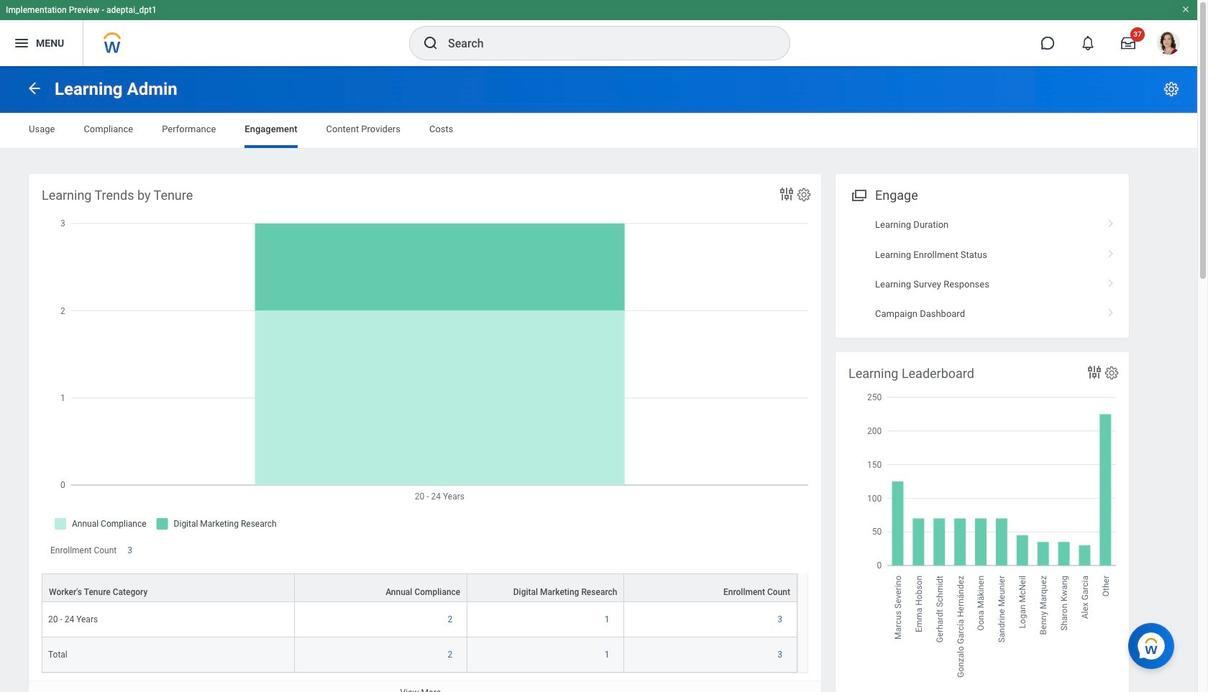 Task type: locate. For each thing, give the bounding box(es) containing it.
tab list
[[14, 114, 1183, 148]]

configure and view chart data image inside learning leaderboard element
[[1086, 364, 1104, 381]]

configure learning leaderboard image
[[1104, 365, 1120, 381]]

Search Workday  search field
[[448, 27, 760, 59]]

0 vertical spatial chevron right image
[[1102, 214, 1121, 229]]

configure and view chart data image left configure learning leaderboard icon
[[1086, 364, 1104, 381]]

chevron right image
[[1102, 244, 1121, 259], [1102, 304, 1121, 318]]

configure learning trends by tenure image
[[796, 187, 812, 203]]

banner
[[0, 0, 1198, 66]]

0 horizontal spatial configure and view chart data image
[[778, 186, 796, 203]]

row for 20 - 24 years element
[[42, 574, 798, 603]]

learning leaderboard element
[[836, 353, 1130, 693]]

configure and view chart data image for configure learning trends by tenure image
[[778, 186, 796, 203]]

row for total element
[[42, 603, 798, 638]]

list
[[836, 210, 1130, 329]]

3 row from the top
[[42, 638, 798, 674]]

1 vertical spatial configure and view chart data image
[[1086, 364, 1104, 381]]

main content
[[0, 66, 1198, 693]]

search image
[[422, 35, 440, 52]]

1 horizontal spatial configure and view chart data image
[[1086, 364, 1104, 381]]

1 vertical spatial chevron right image
[[1102, 274, 1121, 288]]

configure and view chart data image inside learning trends by tenure element
[[778, 186, 796, 203]]

2 chevron right image from the top
[[1102, 304, 1121, 318]]

1 row from the top
[[42, 574, 798, 603]]

1 vertical spatial chevron right image
[[1102, 304, 1121, 318]]

2 row from the top
[[42, 603, 798, 638]]

chevron right image
[[1102, 214, 1121, 229], [1102, 274, 1121, 288]]

0 vertical spatial chevron right image
[[1102, 244, 1121, 259]]

inbox large image
[[1122, 36, 1136, 50]]

configure and view chart data image
[[778, 186, 796, 203], [1086, 364, 1104, 381]]

configure and view chart data image left configure learning trends by tenure image
[[778, 186, 796, 203]]

row
[[42, 574, 798, 603], [42, 603, 798, 638], [42, 638, 798, 674]]

configure and view chart data image for configure learning leaderboard icon
[[1086, 364, 1104, 381]]

0 vertical spatial configure and view chart data image
[[778, 186, 796, 203]]



Task type: vqa. For each thing, say whether or not it's contained in the screenshot.
text box at the left of the page
no



Task type: describe. For each thing, give the bounding box(es) containing it.
menu group image
[[849, 185, 868, 204]]

justify image
[[13, 35, 30, 52]]

close environment banner image
[[1182, 5, 1191, 14]]

1 chevron right image from the top
[[1102, 214, 1121, 229]]

20 - 24 years element
[[48, 612, 98, 625]]

profile logan mcneil image
[[1158, 32, 1181, 58]]

learning trends by tenure element
[[29, 174, 822, 693]]

notifications large image
[[1081, 36, 1096, 50]]

previous page image
[[26, 79, 43, 97]]

1 chevron right image from the top
[[1102, 244, 1121, 259]]

2 chevron right image from the top
[[1102, 274, 1121, 288]]

configure this page image
[[1163, 81, 1181, 98]]

total element
[[48, 648, 67, 661]]



